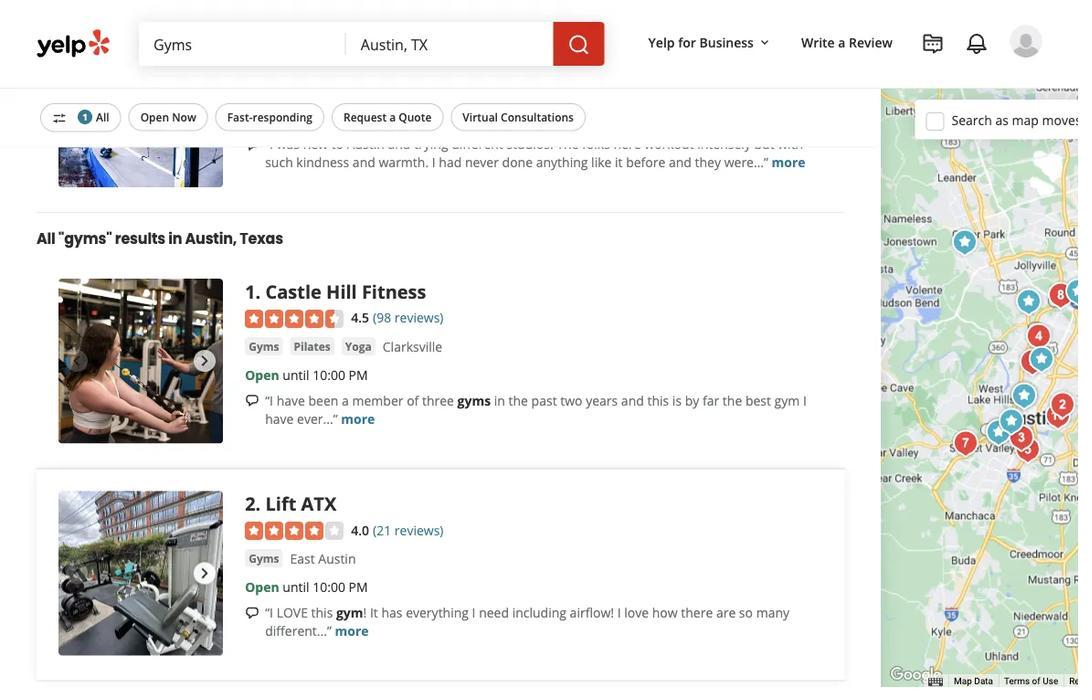 Task type: describe. For each thing, give the bounding box(es) containing it.
1 slideshow element from the top
[[59, 23, 223, 188]]

been
[[309, 392, 339, 409]]

easley
[[245, 23, 302, 48]]

filters group
[[37, 103, 590, 132]]

open inside open now button
[[140, 110, 169, 125]]

had
[[439, 154, 462, 171]]

but
[[755, 136, 775, 153]]

open for 2
[[245, 579, 279, 596]]

"i for lift atx
[[265, 604, 273, 622]]

16 speech v2 image for 2
[[245, 606, 260, 621]]

1 next image from the top
[[194, 95, 216, 117]]

none field near
[[361, 34, 539, 54]]

request
[[344, 110, 387, 125]]

1 horizontal spatial of
[[1033, 676, 1041, 687]]

open until 10:00 pm for castle
[[245, 366, 368, 384]]

"gyms"
[[58, 229, 112, 249]]

different..."
[[265, 623, 332, 640]]

all inside filters group
[[96, 110, 109, 125]]

until for lift
[[283, 579, 309, 596]]

1 reviews) from the top
[[395, 53, 444, 71]]

a for write
[[839, 33, 846, 51]]

open for 1
[[245, 366, 279, 384]]

10:00 for hill
[[313, 366, 345, 384]]

0 horizontal spatial all
[[37, 229, 55, 249]]

until for castle
[[283, 366, 309, 384]]

consultations
[[501, 110, 574, 125]]

a for request
[[390, 110, 396, 125]]

closes in 7 min
[[245, 110, 340, 128]]

with
[[778, 136, 804, 153]]

boxing link
[[350, 81, 395, 100]]

pilates button
[[290, 338, 334, 356]]

fast-responding
[[227, 110, 313, 125]]

trainers
[[249, 83, 294, 98]]

yelp for business
[[649, 33, 754, 51]]

austin)
[[484, 82, 526, 100]]

before
[[626, 154, 666, 171]]

done
[[502, 154, 533, 171]]

it
[[370, 604, 378, 622]]

how
[[652, 604, 678, 622]]

projects image
[[922, 33, 944, 55]]

atx
[[301, 492, 337, 517]]

Near text field
[[361, 34, 539, 54]]

fast-responding button
[[215, 103, 324, 131]]

. for 1
[[256, 279, 261, 305]]

hill
[[326, 279, 357, 305]]

google image
[[886, 664, 947, 687]]

2
[[245, 492, 256, 517]]

4.5
[[351, 310, 369, 327]]

map
[[954, 676, 973, 687]]

map data
[[954, 676, 994, 687]]

castle
[[266, 279, 322, 305]]

4 star rating image
[[245, 522, 344, 541]]

texas
[[240, 229, 283, 249]]

intensely
[[698, 136, 751, 153]]

write a review
[[802, 33, 893, 51]]

quote
[[399, 110, 432, 125]]

this inside the in the past two years and this is by far the best gym i have ever..."
[[648, 392, 669, 409]]

many
[[757, 604, 790, 622]]

1 16 speech v2 image from the top
[[245, 138, 260, 153]]

yelp for business button
[[641, 26, 780, 59]]

results
[[115, 229, 165, 249]]

onnit gym - austin, tx image
[[1010, 432, 1047, 468]]

east austin
[[290, 551, 356, 568]]

16 speech v2 image for 1
[[245, 394, 260, 409]]

and up warmth.
[[388, 136, 411, 153]]

1 horizontal spatial easley boxing and fitness image
[[994, 404, 1030, 440]]

clarksville
[[383, 338, 443, 356]]

0 vertical spatial fitness
[[413, 23, 478, 48]]

i inside "i was new to austin and trying different studios. the folks here workout intensely but with such kindness and warmth. i had never done anything like it before and they were…"
[[432, 154, 436, 171]]

1 . castle hill fitness
[[245, 279, 426, 305]]

by
[[685, 392, 700, 409]]

life time image
[[948, 426, 985, 462]]

1 horizontal spatial in
[[289, 110, 301, 128]]

1 vertical spatial austin
[[318, 551, 356, 568]]

write a review link
[[794, 26, 900, 58]]

1 vertical spatial gyms link
[[245, 338, 283, 356]]

responding
[[253, 110, 313, 125]]

so
[[739, 604, 753, 622]]

terms of use
[[1005, 676, 1059, 687]]

gyms
[[458, 392, 491, 409]]

1 vertical spatial gym
[[336, 604, 363, 622]]

gym inside the in the past two years and this is by far the best gym i have ever..."
[[775, 392, 800, 409]]

. for 2
[[256, 492, 261, 517]]

16 chevron down v2 image
[[758, 35, 772, 50]]

(16 reviews) link
[[373, 52, 444, 71]]

lift atx image
[[1045, 387, 1080, 424]]

east austin athletic club image
[[1040, 398, 1077, 435]]

(98
[[373, 310, 391, 327]]

have inside the in the past two years and this is by far the best gym i have ever..."
[[265, 410, 294, 428]]

anything
[[536, 154, 588, 171]]

castle hill fitness link
[[266, 279, 426, 305]]

best
[[746, 392, 771, 409]]

there
[[681, 604, 713, 622]]

now
[[172, 110, 196, 125]]

0 horizontal spatial a
[[342, 392, 349, 409]]

virtual consultations button
[[451, 103, 586, 131]]

0 horizontal spatial in
[[168, 229, 182, 249]]

(98 reviews)
[[373, 310, 444, 327]]

austin,
[[185, 229, 237, 249]]

write
[[802, 33, 835, 51]]

(south
[[442, 82, 481, 100]]

trainers button
[[245, 81, 298, 100]]

reviews) for 1 . castle hill fitness
[[395, 310, 444, 327]]

fev - iron vault gym image
[[981, 415, 1018, 451]]

is
[[673, 392, 682, 409]]

in the past two years and this is by far the best gym i have ever..."
[[265, 392, 807, 428]]

kindness
[[297, 154, 349, 171]]

castle hill fitness image
[[1007, 378, 1043, 415]]

1 vertical spatial gyms
[[249, 339, 279, 354]]

boxing button
[[350, 81, 395, 100]]

terms of use link
[[1005, 676, 1059, 687]]

1 vertical spatial fitness
[[362, 279, 426, 305]]

0 horizontal spatial this
[[311, 604, 333, 622]]

and up the (16
[[374, 23, 409, 48]]

next image for 2 . lift atx
[[194, 563, 216, 585]]

it
[[615, 154, 623, 171]]

re
[[1070, 676, 1080, 687]]

far
[[703, 392, 720, 409]]

2 the from the left
[[723, 392, 743, 409]]

ruby a. image
[[1010, 25, 1043, 58]]

closes
[[245, 110, 285, 128]]

4.6
[[351, 53, 369, 71]]

i left need in the left bottom of the page
[[472, 604, 476, 622]]

yelp
[[649, 33, 675, 51]]

are
[[717, 604, 736, 622]]

new
[[303, 136, 328, 153]]

i inside the in the past two years and this is by far the best gym i have ever..."
[[803, 392, 807, 409]]

more link for castle hill fitness
[[341, 410, 375, 428]]

austin simply fit image
[[1015, 344, 1051, 381]]

(16 reviews)
[[373, 53, 444, 71]]



Task type: locate. For each thing, give the bounding box(es) containing it.
more link down !
[[335, 623, 369, 640]]

1 vertical spatial all
[[37, 229, 55, 249]]

1 horizontal spatial 1
[[245, 279, 256, 305]]

0 vertical spatial gyms link
[[305, 81, 343, 100]]

1 horizontal spatial castle hill fitness image
[[1007, 378, 1043, 415]]

request a quote button
[[332, 103, 444, 131]]

0 vertical spatial austin
[[347, 136, 385, 153]]

3 "i from the top
[[265, 604, 273, 622]]

grassiron image
[[1024, 341, 1060, 378]]

2 horizontal spatial in
[[494, 392, 505, 409]]

open left now
[[140, 110, 169, 125]]

None search field
[[139, 22, 608, 66]]

gyms button up min
[[305, 81, 343, 100]]

0 horizontal spatial 1
[[82, 111, 88, 123]]

gyms link up min
[[305, 81, 343, 100]]

2 open until 10:00 pm from the top
[[245, 579, 368, 596]]

None field
[[154, 34, 332, 54], [361, 34, 539, 54]]

1 vertical spatial 1
[[245, 279, 256, 305]]

the
[[557, 136, 579, 153]]

this left is
[[648, 392, 669, 409]]

10:00 up been
[[313, 366, 345, 384]]

4.5 star rating image
[[245, 310, 344, 328]]

1 for 1 all
[[82, 111, 88, 123]]

0 vertical spatial gyms
[[309, 83, 339, 98]]

"i love this gym
[[265, 604, 363, 622]]

1 vertical spatial boxing
[[354, 83, 391, 98]]

all right 16 filter v2 'icon'
[[96, 110, 109, 125]]

1 horizontal spatial the
[[723, 392, 743, 409]]

1 "i from the top
[[265, 136, 273, 153]]

2 previous image from the top
[[66, 351, 88, 373]]

"i inside "i was new to austin and trying different studios. the folks here workout intensely but with such kindness and warmth. i had never done anything like it before and they were…"
[[265, 136, 273, 153]]

. left lift
[[256, 492, 261, 517]]

0 vertical spatial gym
[[775, 392, 800, 409]]

2 vertical spatial in
[[494, 392, 505, 409]]

0 vertical spatial easley boxing and fitness image
[[59, 23, 223, 188]]

the
[[509, 392, 528, 409], [723, 392, 743, 409]]

next image
[[194, 95, 216, 117], [194, 351, 216, 373], [194, 563, 216, 585]]

none field up (south
[[361, 34, 539, 54]]

previous image for 1
[[66, 351, 88, 373]]

1 vertical spatial this
[[311, 604, 333, 622]]

1 the from the left
[[509, 392, 528, 409]]

need
[[479, 604, 509, 622]]

0 vertical spatial previous image
[[66, 95, 88, 117]]

fitness up (16 reviews) link
[[413, 23, 478, 48]]

austin down request
[[347, 136, 385, 153]]

0 vertical spatial 10:00
[[313, 366, 345, 384]]

they
[[695, 154, 721, 171]]

slideshow element for 1
[[59, 279, 223, 444]]

until
[[283, 366, 309, 384], [283, 579, 309, 596]]

previous image for 2
[[66, 563, 88, 585]]

hit athletic image
[[1021, 319, 1058, 355]]

yoga
[[345, 339, 372, 354]]

1 vertical spatial easley boxing and fitness image
[[994, 404, 1030, 440]]

as
[[996, 111, 1009, 129]]

2 . from the top
[[256, 492, 261, 517]]

0 vertical spatial boxing
[[307, 23, 369, 48]]

10:00 down the east austin
[[313, 579, 345, 596]]

2 next image from the top
[[194, 351, 216, 373]]

!
[[363, 604, 367, 622]]

16 filter v2 image
[[52, 111, 67, 126]]

reviews) for 2 . lift atx
[[395, 522, 444, 539]]

more for 2 . lift atx
[[335, 623, 369, 640]]

0 vertical spatial this
[[648, 392, 669, 409]]

gym left it
[[336, 604, 363, 622]]

0 horizontal spatial the
[[509, 392, 528, 409]]

fast-
[[227, 110, 253, 125]]

review
[[849, 33, 893, 51]]

i left had
[[432, 154, 436, 171]]

0 vertical spatial more
[[772, 154, 806, 171]]

gyms down 4.5 star rating 'image' on the top of page
[[249, 339, 279, 354]]

0 vertical spatial reviews)
[[395, 53, 444, 71]]

yoga button
[[342, 338, 376, 356]]

more link down member
[[341, 410, 375, 428]]

1 vertical spatial 10:00
[[313, 579, 345, 596]]

16 speech v2 image left love
[[245, 606, 260, 621]]

a right been
[[342, 392, 349, 409]]

16 speech v2 image down closes
[[245, 138, 260, 153]]

fitness
[[413, 23, 478, 48], [362, 279, 426, 305]]

years
[[586, 392, 618, 409]]

2 none field from the left
[[361, 34, 539, 54]]

search as map moves
[[952, 111, 1080, 129]]

were…"
[[725, 154, 769, 171]]

i
[[432, 154, 436, 171], [803, 392, 807, 409], [472, 604, 476, 622], [618, 604, 621, 622]]

the right far
[[723, 392, 743, 409]]

a inside 'button'
[[390, 110, 396, 125]]

austin right east
[[318, 551, 356, 568]]

past
[[532, 392, 557, 409]]

0 horizontal spatial easley boxing and fitness image
[[59, 23, 223, 188]]

pm up !
[[349, 579, 368, 596]]

3 next image from the top
[[194, 563, 216, 585]]

"i for castle hill fitness
[[265, 392, 273, 409]]

open until 10:00 pm for lift
[[245, 579, 368, 596]]

0 vertical spatial in
[[289, 110, 301, 128]]

and inside the in the past two years and this is by far the best gym i have ever..."
[[621, 392, 644, 409]]

1 vertical spatial have
[[265, 410, 294, 428]]

1 until from the top
[[283, 366, 309, 384]]

of left use
[[1033, 676, 1041, 687]]

1 vertical spatial a
[[390, 110, 396, 125]]

2 vertical spatial more
[[335, 623, 369, 640]]

fev - iron vault gym image
[[981, 415, 1018, 451]]

and left warmth.
[[353, 154, 376, 171]]

"i left been
[[265, 392, 273, 409]]

3 previous image from the top
[[66, 563, 88, 585]]

boxing up request
[[354, 83, 391, 98]]

open until 10:00 pm
[[245, 366, 368, 384], [245, 579, 368, 596]]

1 left castle
[[245, 279, 256, 305]]

of left three
[[407, 392, 419, 409]]

the mat martial arts & fitness image
[[947, 224, 984, 261]]

3 reviews) from the top
[[395, 522, 444, 539]]

1 inside 1 all
[[82, 111, 88, 123]]

reviews) right (21
[[395, 522, 444, 539]]

3 slideshow element from the top
[[59, 492, 223, 656]]

"i
[[265, 136, 273, 153], [265, 392, 273, 409], [265, 604, 273, 622]]

1 vertical spatial until
[[283, 579, 309, 596]]

1 vertical spatial 16 speech v2 image
[[245, 394, 260, 409]]

reviews) up 78704
[[395, 53, 444, 71]]

gyms left east
[[249, 551, 279, 566]]

"i have been a member of three gyms
[[265, 392, 491, 409]]

open until 10:00 pm down pilates link at the left
[[245, 366, 368, 384]]

and down workout on the right
[[669, 154, 692, 171]]

has
[[382, 604, 403, 622]]

1 open until 10:00 pm from the top
[[245, 366, 368, 384]]

0 vertical spatial open
[[140, 110, 169, 125]]

reviews) inside 'link'
[[395, 522, 444, 539]]

1 vertical spatial previous image
[[66, 351, 88, 373]]

4.6 star rating image
[[245, 54, 344, 72]]

1 vertical spatial more
[[341, 410, 375, 428]]

1 . from the top
[[256, 279, 261, 305]]

boxing up 4.6 link
[[307, 23, 369, 48]]

0 horizontal spatial gym
[[336, 604, 363, 622]]

0 vertical spatial open until 10:00 pm
[[245, 366, 368, 384]]

business
[[700, 33, 754, 51]]

pm for atx
[[349, 579, 368, 596]]

(21 reviews) link
[[373, 520, 444, 540]]

1 horizontal spatial this
[[648, 392, 669, 409]]

the left past
[[509, 392, 528, 409]]

fitness connection image
[[1060, 274, 1080, 310]]

2 vertical spatial previous image
[[66, 563, 88, 585]]

0 vertical spatial a
[[839, 33, 846, 51]]

16 speech v2 image
[[245, 138, 260, 153], [245, 394, 260, 409], [245, 606, 260, 621]]

2 reviews) from the top
[[395, 310, 444, 327]]

0 vertical spatial until
[[283, 366, 309, 384]]

gyms button left east
[[245, 550, 283, 568]]

1 vertical spatial open
[[245, 366, 279, 384]]

0 vertical spatial "i
[[265, 136, 273, 153]]

2 vertical spatial open
[[245, 579, 279, 596]]

more link for lift atx
[[335, 623, 369, 640]]

none field up trainers
[[154, 34, 332, 54]]

more for 1 . castle hill fitness
[[341, 410, 375, 428]]

austin inside "i was new to austin and trying different studios. the folks here workout intensely but with such kindness and warmth. i had never done anything like it before and they were…"
[[347, 136, 385, 153]]

in
[[289, 110, 301, 128], [168, 229, 182, 249], [494, 392, 505, 409]]

0 vertical spatial of
[[407, 392, 419, 409]]

until up love
[[283, 579, 309, 596]]

lift atx image
[[59, 492, 223, 656]]

member
[[352, 392, 404, 409]]

0 vertical spatial .
[[256, 279, 261, 305]]

2 vertical spatial slideshow element
[[59, 492, 223, 656]]

0 vertical spatial more link
[[772, 154, 806, 171]]

none field find
[[154, 34, 332, 54]]

gym right the best
[[775, 392, 800, 409]]

. left castle
[[256, 279, 261, 305]]

easley boxing and fitness image
[[59, 23, 223, 188], [994, 404, 1030, 440]]

0 horizontal spatial none field
[[154, 34, 332, 54]]

a right the write
[[839, 33, 846, 51]]

1 vertical spatial open until 10:00 pm
[[245, 579, 368, 596]]

1 vertical spatial of
[[1033, 676, 1041, 687]]

map data button
[[954, 675, 994, 687]]

2 slideshow element from the top
[[59, 279, 223, 444]]

1 vertical spatial pm
[[349, 579, 368, 596]]

terms
[[1005, 676, 1030, 687]]

gyms button down 4.5 star rating 'image' on the top of page
[[245, 338, 283, 356]]

and
[[374, 23, 409, 48], [388, 136, 411, 153], [353, 154, 376, 171], [669, 154, 692, 171], [621, 392, 644, 409]]

gyms link
[[305, 81, 343, 100], [245, 338, 283, 356], [245, 550, 283, 568]]

0 vertical spatial pm
[[349, 366, 368, 384]]

10:00 for atx
[[313, 579, 345, 596]]

2 16 speech v2 image from the top
[[245, 394, 260, 409]]

pm
[[349, 366, 368, 384], [349, 579, 368, 596]]

re link
[[1070, 676, 1080, 687]]

i right the best
[[803, 392, 807, 409]]

request a quote
[[344, 110, 432, 125]]

open until 10:00 pm up "i love this gym
[[245, 579, 368, 596]]

i left love in the bottom right of the page
[[618, 604, 621, 622]]

0 vertical spatial slideshow element
[[59, 23, 223, 188]]

search
[[952, 111, 993, 129]]

more down !
[[335, 623, 369, 640]]

user actions element
[[634, 23, 1069, 135]]

of
[[407, 392, 419, 409], [1033, 676, 1041, 687]]

0 vertical spatial next image
[[194, 95, 216, 117]]

have up ever..."
[[277, 392, 305, 409]]

to
[[331, 136, 344, 153]]

folks
[[582, 136, 611, 153]]

(98 reviews) link
[[373, 308, 444, 327]]

2 vertical spatial more link
[[335, 623, 369, 640]]

in left 7
[[289, 110, 301, 128]]

gyms link down 4.5 star rating 'image' on the top of page
[[245, 338, 283, 356]]

castle hill fitness image
[[59, 279, 223, 444], [1007, 378, 1043, 415]]

austin
[[347, 136, 385, 153], [318, 551, 356, 568]]

2 10:00 from the top
[[313, 579, 345, 596]]

1 for 1 . castle hill fitness
[[245, 279, 256, 305]]

1 vertical spatial in
[[168, 229, 182, 249]]

2 until from the top
[[283, 579, 309, 596]]

and right the years
[[621, 392, 644, 409]]

"i was new to austin and trying different studios. the folks here workout intensely but with such kindness and warmth. i had never done anything like it before and they were…"
[[265, 136, 804, 171]]

all left "gyms"
[[37, 229, 55, 249]]

2 vertical spatial gyms
[[249, 551, 279, 566]]

keyboard shortcuts image
[[929, 678, 943, 687]]

2 vertical spatial gyms link
[[245, 550, 283, 568]]

1 vertical spatial .
[[256, 492, 261, 517]]

16 speech v2 image left been
[[245, 394, 260, 409]]

2 pm from the top
[[349, 579, 368, 596]]

Find text field
[[154, 34, 332, 54]]

1 pm from the top
[[349, 366, 368, 384]]

1 10:00 from the top
[[313, 366, 345, 384]]

open down 4.5 star rating 'image' on the top of page
[[245, 366, 279, 384]]

2 vertical spatial next image
[[194, 563, 216, 585]]

1 horizontal spatial a
[[390, 110, 396, 125]]

2 vertical spatial reviews)
[[395, 522, 444, 539]]

this right love
[[311, 604, 333, 622]]

everything
[[406, 604, 469, 622]]

have left ever..."
[[265, 410, 294, 428]]

all
[[96, 110, 109, 125], [37, 229, 55, 249]]

reviews) up clarksville
[[395, 310, 444, 327]]

1 horizontal spatial gym
[[775, 392, 800, 409]]

boxing inside button
[[354, 83, 391, 98]]

0 vertical spatial 16 speech v2 image
[[245, 138, 260, 153]]

gyms
[[309, 83, 339, 98], [249, 339, 279, 354], [249, 551, 279, 566]]

have
[[277, 392, 305, 409], [265, 410, 294, 428]]

0 vertical spatial all
[[96, 110, 109, 125]]

pm down yoga button
[[349, 366, 368, 384]]

in right gyms
[[494, 392, 505, 409]]

min
[[315, 110, 340, 128]]

more down member
[[341, 410, 375, 428]]

1 vertical spatial more link
[[341, 410, 375, 428]]

next image for 1 . castle hill fitness
[[194, 351, 216, 373]]

previous image
[[66, 95, 88, 117], [66, 351, 88, 373], [66, 563, 88, 585]]

all "gyms" results in austin, texas
[[37, 229, 283, 249]]

tls atx global image
[[1011, 284, 1048, 320]]

big tex gym image
[[1043, 277, 1080, 314]]

"i left love
[[265, 604, 273, 622]]

0 horizontal spatial castle hill fitness image
[[59, 279, 223, 444]]

1 all
[[82, 110, 109, 125]]

search image
[[568, 34, 590, 56]]

fitness up (98
[[362, 279, 426, 305]]

1 right 16 filter v2 'icon'
[[82, 111, 88, 123]]

including
[[513, 604, 567, 622]]

a left quote
[[390, 110, 396, 125]]

7
[[304, 110, 312, 128]]

1 vertical spatial reviews)
[[395, 310, 444, 327]]

slideshow element
[[59, 23, 223, 188], [59, 279, 223, 444], [59, 492, 223, 656]]

data
[[975, 676, 994, 687]]

2 "i from the top
[[265, 392, 273, 409]]

map region
[[803, 44, 1080, 687]]

in right results
[[168, 229, 182, 249]]

slideshow element for 2
[[59, 492, 223, 656]]

2 horizontal spatial a
[[839, 33, 846, 51]]

! it has everything i need including airflow! i love how there are so many different..."
[[265, 604, 790, 640]]

1 previous image from the top
[[66, 95, 88, 117]]

0 vertical spatial 1
[[82, 111, 88, 123]]

notifications image
[[966, 33, 988, 55]]

1 vertical spatial next image
[[194, 351, 216, 373]]

in inside the in the past two years and this is by far the best gym i have ever..."
[[494, 392, 505, 409]]

1 vertical spatial "i
[[265, 392, 273, 409]]

"i left was
[[265, 136, 273, 153]]

1 horizontal spatial all
[[96, 110, 109, 125]]

0 horizontal spatial of
[[407, 392, 419, 409]]

gyms link left east
[[245, 550, 283, 568]]

three
[[422, 392, 454, 409]]

east
[[290, 551, 315, 568]]

more down with
[[772, 154, 806, 171]]

2 vertical spatial gyms button
[[245, 550, 283, 568]]

3 16 speech v2 image from the top
[[245, 606, 260, 621]]

4.0
[[351, 522, 369, 539]]

a
[[839, 33, 846, 51], [390, 110, 396, 125], [342, 392, 349, 409]]

78704
[[402, 82, 439, 100]]

two
[[561, 392, 583, 409]]

1 vertical spatial slideshow element
[[59, 279, 223, 444]]

1 none field from the left
[[154, 34, 332, 54]]

2 vertical spatial 16 speech v2 image
[[245, 606, 260, 621]]

until down pilates link at the left
[[283, 366, 309, 384]]

(21
[[373, 522, 391, 539]]

more link down with
[[772, 154, 806, 171]]

gym
[[775, 392, 800, 409], [336, 604, 363, 622]]

never
[[465, 154, 499, 171]]

gyms up min
[[309, 83, 339, 98]]

atomic athlete image
[[1004, 420, 1040, 457]]

open now
[[140, 110, 196, 125]]

love
[[625, 604, 649, 622]]

yoga link
[[342, 338, 376, 356]]

2 vertical spatial a
[[342, 392, 349, 409]]

2 vertical spatial "i
[[265, 604, 273, 622]]

pm for hill
[[349, 366, 368, 384]]

0 vertical spatial gyms button
[[305, 81, 343, 100]]

open
[[140, 110, 169, 125], [245, 366, 279, 384], [245, 579, 279, 596]]

0 vertical spatial have
[[277, 392, 305, 409]]

1 vertical spatial gyms button
[[245, 338, 283, 356]]

virtual
[[463, 110, 498, 125]]

open up love
[[245, 579, 279, 596]]

1 horizontal spatial none field
[[361, 34, 539, 54]]

such
[[265, 154, 293, 171]]

easley boxing and fitness link
[[245, 23, 478, 48]]

ever..."
[[297, 410, 338, 428]]

warmth.
[[379, 154, 429, 171]]



Task type: vqa. For each thing, say whether or not it's contained in the screenshot.
the 3.7
no



